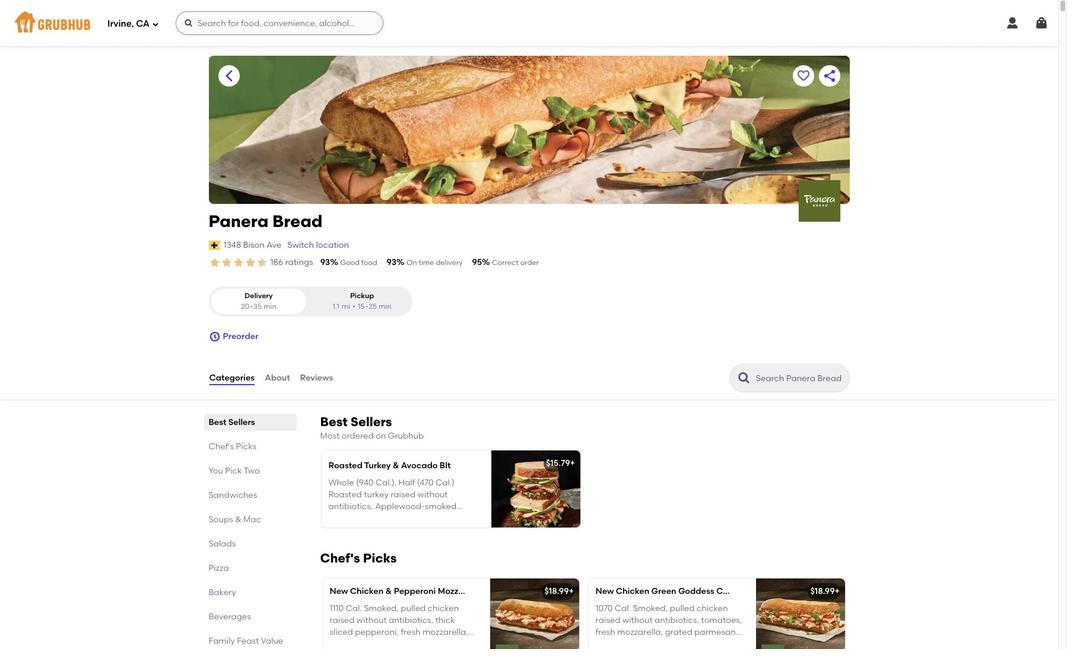 Task type: describe. For each thing, give the bounding box(es) containing it.
sellers for best sellers
[[228, 418, 255, 428]]

caret left icon image
[[222, 69, 236, 83]]

family feast value meals tab
[[209, 636, 292, 650]]

pizza
[[209, 564, 229, 574]]

categories
[[209, 373, 255, 383]]

good
[[340, 259, 360, 267]]

1 vertical spatial chef's
[[320, 552, 360, 566]]

best for best sellers
[[209, 418, 226, 428]]

ave
[[267, 240, 281, 250]]

delivery 20–35 min
[[241, 292, 276, 311]]

feast
[[237, 637, 259, 647]]

on
[[407, 259, 417, 267]]

pick
[[225, 467, 242, 477]]

on time delivery
[[407, 259, 463, 267]]

0 horizontal spatial svg image
[[184, 18, 193, 28]]

family feast value meals
[[209, 637, 283, 650]]

0 vertical spatial &
[[393, 461, 399, 471]]

bakery
[[209, 588, 236, 598]]

& inside soups & mac tab
[[235, 515, 241, 525]]

Search for food, convenience, alcohol... search field
[[176, 11, 383, 35]]

switch
[[287, 240, 314, 250]]

share icon image
[[822, 69, 837, 83]]

95
[[472, 258, 482, 268]]

chef's picks inside tab
[[209, 442, 256, 452]]

family
[[209, 637, 235, 647]]

meals
[[209, 649, 232, 650]]

sellers for best sellers most ordered on grubhub
[[351, 415, 392, 430]]

categories button
[[209, 357, 255, 400]]

irvine, ca
[[107, 18, 150, 29]]

you pick two tab
[[209, 465, 292, 478]]

good food
[[340, 259, 377, 267]]

on
[[376, 432, 386, 442]]

location
[[316, 240, 349, 250]]

best sellers
[[209, 418, 255, 428]]

Search Panera Bread search field
[[755, 373, 846, 385]]

$15.79
[[546, 459, 570, 469]]

chef's inside tab
[[209, 442, 234, 452]]

you pick two
[[209, 467, 260, 477]]

new chicken green goddess caprese melt - stacked toasted baguette image
[[756, 579, 845, 650]]

bakery tab
[[209, 587, 292, 600]]

min inside delivery 20–35 min
[[263, 303, 276, 311]]

1348
[[224, 240, 241, 250]]

avocado
[[401, 461, 438, 471]]

bread
[[272, 211, 323, 231]]

about button
[[264, 357, 291, 400]]

delivery
[[245, 292, 273, 301]]

+ for "roasted turkey & avocado blt" image on the bottom
[[570, 459, 575, 469]]

$18.99 for new chicken green goddess caprese melt - stacked toasted baguette 'image'
[[810, 587, 835, 597]]

$15.79 +
[[546, 459, 575, 469]]

save this restaurant button
[[793, 65, 814, 87]]

1.1
[[333, 303, 339, 311]]

ca
[[136, 18, 150, 29]]

pickup 1.1 mi • 15–25 min
[[333, 292, 392, 311]]

picks inside tab
[[236, 442, 256, 452]]

you
[[209, 467, 223, 477]]

$18.99 for new chicken & pepperoni mozzarella melt - stacked toasted baguette image on the bottom of the page
[[545, 587, 569, 597]]

salads
[[209, 540, 236, 550]]

panera bread
[[209, 211, 323, 231]]

1348 bison ave button
[[223, 239, 282, 252]]

two
[[244, 467, 260, 477]]

correct order
[[492, 259, 539, 267]]

reviews
[[300, 373, 333, 383]]

186
[[270, 258, 283, 268]]

15–25
[[358, 303, 377, 311]]

mi
[[342, 303, 350, 311]]

time
[[419, 259, 434, 267]]

switch location button
[[287, 239, 350, 252]]

1 vertical spatial picks
[[363, 552, 397, 566]]

+ for new chicken & pepperoni mozzarella melt - stacked toasted baguette image on the bottom of the page
[[569, 587, 574, 597]]

ordered
[[342, 432, 374, 442]]

switch location
[[287, 240, 349, 250]]



Task type: locate. For each thing, give the bounding box(es) containing it.
&
[[393, 461, 399, 471], [235, 515, 241, 525]]

0 horizontal spatial $18.99 +
[[545, 587, 574, 597]]

0 horizontal spatial chef's
[[209, 442, 234, 452]]

salads tab
[[209, 538, 292, 551]]

ratings
[[285, 258, 313, 268]]

0 horizontal spatial chef's picks
[[209, 442, 256, 452]]

preorder button
[[209, 326, 258, 348]]

beverages
[[209, 613, 251, 623]]

roasted
[[329, 461, 363, 471]]

panera bread logo image
[[799, 180, 840, 222]]

irvine,
[[107, 18, 134, 29]]

sellers
[[351, 415, 392, 430], [228, 418, 255, 428]]

soups & mac tab
[[209, 514, 292, 527]]

min right '15–25'
[[379, 303, 392, 311]]

roasted turkey & avocado blt
[[329, 461, 451, 471]]

0 horizontal spatial best
[[209, 418, 226, 428]]

& left mac
[[235, 515, 241, 525]]

svg image
[[1005, 16, 1020, 30], [184, 18, 193, 28], [209, 331, 221, 343]]

1 horizontal spatial svg image
[[1035, 16, 1049, 30]]

soups
[[209, 515, 233, 525]]

food
[[361, 259, 377, 267]]

sandwiches tab
[[209, 490, 292, 502]]

chef's picks
[[209, 442, 256, 452], [320, 552, 397, 566]]

1 horizontal spatial picks
[[363, 552, 397, 566]]

1 $18.99 + from the left
[[545, 587, 574, 597]]

93 left on
[[387, 258, 397, 268]]

picks
[[236, 442, 256, 452], [363, 552, 397, 566]]

93 for on time delivery
[[387, 258, 397, 268]]

$18.99 +
[[545, 587, 574, 597], [810, 587, 840, 597]]

bison
[[243, 240, 265, 250]]

1 horizontal spatial chef's
[[320, 552, 360, 566]]

1 93 from the left
[[320, 258, 330, 268]]

most
[[320, 432, 340, 442]]

chef's
[[209, 442, 234, 452], [320, 552, 360, 566]]

turkey
[[364, 461, 391, 471]]

1 min from the left
[[263, 303, 276, 311]]

2 93 from the left
[[387, 258, 397, 268]]

best up "most"
[[320, 415, 348, 430]]

1 vertical spatial &
[[235, 515, 241, 525]]

chef's picks tab
[[209, 441, 292, 454]]

2 $18.99 + from the left
[[810, 587, 840, 597]]

0 horizontal spatial &
[[235, 515, 241, 525]]

0 horizontal spatial min
[[263, 303, 276, 311]]

1 horizontal spatial sellers
[[351, 415, 392, 430]]

1348 bison ave
[[224, 240, 281, 250]]

search icon image
[[737, 372, 751, 386]]

grubhub
[[388, 432, 424, 442]]

sandwiches
[[209, 491, 257, 501]]

main navigation navigation
[[0, 0, 1058, 46]]

roasted turkey & avocado blt image
[[491, 451, 580, 528]]

star icon image
[[209, 257, 221, 269], [221, 257, 232, 269], [232, 257, 244, 269], [244, 257, 256, 269], [256, 257, 268, 269], [256, 257, 268, 269]]

2 horizontal spatial svg image
[[1005, 16, 1020, 30]]

best inside best sellers most ordered on grubhub
[[320, 415, 348, 430]]

93 for good food
[[320, 258, 330, 268]]

pizza tab
[[209, 563, 292, 575]]

best inside tab
[[209, 418, 226, 428]]

best
[[320, 415, 348, 430], [209, 418, 226, 428]]

1 $18.99 from the left
[[545, 587, 569, 597]]

min inside pickup 1.1 mi • 15–25 min
[[379, 303, 392, 311]]

svg image
[[1035, 16, 1049, 30], [152, 20, 159, 28]]

1 horizontal spatial best
[[320, 415, 348, 430]]

option group
[[209, 287, 412, 317]]

+ for new chicken green goddess caprese melt - stacked toasted baguette 'image'
[[835, 587, 840, 597]]

0 horizontal spatial picks
[[236, 442, 256, 452]]

blt
[[440, 461, 451, 471]]

2 min from the left
[[379, 303, 392, 311]]

sellers up chef's picks tab
[[228, 418, 255, 428]]

save this restaurant image
[[796, 69, 810, 83]]

1 horizontal spatial $18.99
[[810, 587, 835, 597]]

svg image inside preorder button
[[209, 331, 221, 343]]

1 horizontal spatial 93
[[387, 258, 397, 268]]

best up chef's picks tab
[[209, 418, 226, 428]]

0 horizontal spatial sellers
[[228, 418, 255, 428]]

2 $18.99 from the left
[[810, 587, 835, 597]]

best sellers tab
[[209, 417, 292, 429]]

+
[[570, 459, 575, 469], [569, 587, 574, 597], [835, 587, 840, 597]]

0 horizontal spatial 93
[[320, 258, 330, 268]]

correct
[[492, 259, 519, 267]]

mac
[[243, 515, 261, 525]]

93
[[320, 258, 330, 268], [387, 258, 397, 268]]

1 horizontal spatial &
[[393, 461, 399, 471]]

0 horizontal spatial $18.99
[[545, 587, 569, 597]]

186 ratings
[[270, 258, 313, 268]]

$18.99 + for new chicken green goddess caprese melt - stacked toasted baguette 'image'
[[810, 587, 840, 597]]

•
[[353, 303, 356, 311]]

0 horizontal spatial svg image
[[152, 20, 159, 28]]

best sellers most ordered on grubhub
[[320, 415, 424, 442]]

$18.99 + for new chicken & pepperoni mozzarella melt - stacked toasted baguette image on the bottom of the page
[[545, 587, 574, 597]]

1 horizontal spatial chef's picks
[[320, 552, 397, 566]]

sellers inside best sellers most ordered on grubhub
[[351, 415, 392, 430]]

& right turkey
[[393, 461, 399, 471]]

$18.99
[[545, 587, 569, 597], [810, 587, 835, 597]]

1 horizontal spatial min
[[379, 303, 392, 311]]

sellers up on
[[351, 415, 392, 430]]

value
[[261, 637, 283, 647]]

best for best sellers most ordered on grubhub
[[320, 415, 348, 430]]

soups & mac
[[209, 515, 261, 525]]

1 horizontal spatial svg image
[[209, 331, 221, 343]]

0 vertical spatial chef's picks
[[209, 442, 256, 452]]

panera
[[209, 211, 269, 231]]

min
[[263, 303, 276, 311], [379, 303, 392, 311]]

option group containing delivery 20–35 min
[[209, 287, 412, 317]]

subscription pass image
[[209, 241, 221, 250]]

reviews button
[[299, 357, 334, 400]]

0 vertical spatial picks
[[236, 442, 256, 452]]

order
[[520, 259, 539, 267]]

1 horizontal spatial $18.99 +
[[810, 587, 840, 597]]

20–35
[[241, 303, 262, 311]]

about
[[265, 373, 290, 383]]

beverages tab
[[209, 611, 292, 624]]

min down delivery
[[263, 303, 276, 311]]

new chicken & pepperoni mozzarella melt - stacked toasted baguette image
[[490, 579, 579, 650]]

0 vertical spatial chef's
[[209, 442, 234, 452]]

sellers inside tab
[[228, 418, 255, 428]]

delivery
[[436, 259, 463, 267]]

93 down switch location button
[[320, 258, 330, 268]]

1 vertical spatial chef's picks
[[320, 552, 397, 566]]

preorder
[[223, 332, 258, 342]]

pickup
[[350, 292, 374, 301]]



Task type: vqa. For each thing, say whether or not it's contained in the screenshot.
&'s Star icon
no



